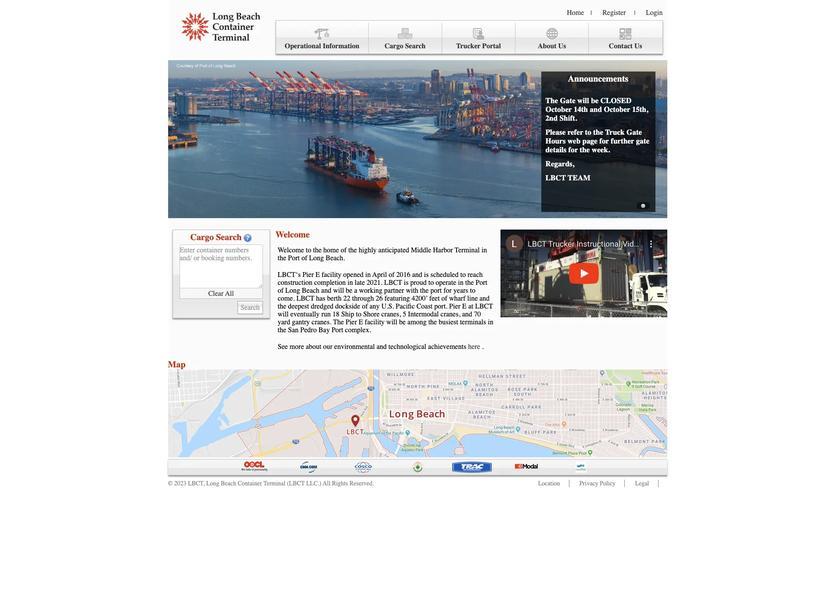 Task type: locate. For each thing, give the bounding box(es) containing it.
cargo search
[[385, 42, 426, 50], [191, 232, 242, 243]]

opened
[[344, 271, 364, 279]]

be left "a"
[[346, 287, 353, 295]]

0 horizontal spatial cranes,
[[382, 311, 401, 319]]

the left week.
[[580, 145, 590, 154]]

gate
[[637, 137, 650, 145]]

welcome for welcome
[[276, 230, 310, 240]]

1 horizontal spatial cargo
[[385, 42, 404, 50]]

terminal right harbor
[[455, 246, 480, 254]]

welcome inside welcome to the home of the highly anticipated middle harbor terminal in the port of long beach.
[[278, 246, 304, 254]]

to inside welcome to the home of the highly anticipated middle harbor terminal in the port of long beach.
[[306, 246, 312, 254]]

shift.
[[560, 114, 577, 123]]

in right late
[[366, 271, 371, 279]]

please refer to the truck gate hours web page for further gate details for the week.
[[546, 128, 650, 154]]

all
[[225, 290, 234, 298], [323, 480, 331, 488]]

legal link
[[636, 480, 650, 488]]

2 us from the left
[[635, 42, 643, 50]]

long inside welcome to the home of the highly anticipated middle harbor terminal in the port of long beach.
[[309, 254, 324, 262]]

0 horizontal spatial october
[[546, 105, 572, 114]]

about us link
[[516, 23, 589, 54]]

0 vertical spatial all
[[225, 290, 234, 298]]

1 vertical spatial terminal
[[264, 480, 286, 488]]

feet
[[430, 295, 440, 303]]

lbct,
[[188, 480, 205, 488]]

for right details
[[569, 145, 578, 154]]

see more about our environmental and technological achievements here .
[[278, 343, 484, 351]]

1 horizontal spatial be
[[399, 319, 406, 326]]

the
[[594, 128, 604, 137], [580, 145, 590, 154], [313, 246, 322, 254], [349, 246, 357, 254], [278, 254, 287, 262], [466, 279, 474, 287], [420, 287, 429, 295], [278, 303, 287, 311], [429, 319, 437, 326], [278, 326, 287, 334]]

environmental
[[335, 343, 375, 351]]

legal
[[636, 480, 650, 488]]

1 vertical spatial cargo
[[191, 232, 214, 243]]

gate inside the gate will be closed october 14th and october 15th, 2nd shift.
[[560, 96, 576, 105]]

port
[[431, 287, 442, 295]]

0 vertical spatial facility
[[322, 271, 342, 279]]

1 vertical spatial search
[[216, 232, 242, 243]]

2 horizontal spatial be
[[591, 96, 599, 105]]

1 horizontal spatial port
[[332, 326, 344, 334]]

rights
[[332, 480, 348, 488]]

us inside about us 'link'
[[559, 42, 567, 50]]

1 vertical spatial port
[[476, 279, 488, 287]]

1 horizontal spatial is
[[424, 271, 429, 279]]

0 vertical spatial search
[[405, 42, 426, 50]]

about us
[[538, 42, 567, 50]]

gate
[[560, 96, 576, 105], [627, 128, 643, 137]]

long right lbct,
[[206, 480, 219, 488]]

in up reach
[[482, 246, 487, 254]]

0 vertical spatial cargo search
[[385, 42, 426, 50]]

to right ship
[[356, 311, 362, 319]]

1 vertical spatial welcome
[[278, 246, 304, 254]]

long inside lbct's pier e facility opened in april of 2016 and is scheduled to reach construction completion in late 2021.  lbct is proud to operate in the port of long beach and will be a working partner with the port for years to come.  lbct has berth 22 through 26 featuring 4200' feet of wharf line and the deepest dredged dockside of any u.s. pacific coast port. pier e at lbct will eventually run 18 ship to shore cranes, 5 intermodal cranes, and 70 yard gantry cranes. the pier e facility will be among the busiest terminals in the san pedro bay port complex.
[[286, 287, 300, 295]]

0 vertical spatial long
[[309, 254, 324, 262]]

and right 2016 on the left of page
[[412, 271, 423, 279]]

1 vertical spatial be
[[346, 287, 353, 295]]

1 horizontal spatial search
[[405, 42, 426, 50]]

e left shore
[[359, 319, 363, 326]]

team
[[568, 174, 591, 182]]

|
[[591, 9, 592, 17], [635, 9, 636, 17]]

featuring
[[385, 295, 410, 303]]

0 horizontal spatial port
[[288, 254, 300, 262]]

us right the about
[[559, 42, 567, 50]]

for right page
[[600, 137, 609, 145]]

.
[[482, 343, 484, 351]]

1 horizontal spatial october
[[604, 105, 631, 114]]

2 horizontal spatial for
[[600, 137, 609, 145]]

2023
[[174, 480, 187, 488]]

to right refer
[[586, 128, 592, 137]]

port up the "lbct's"
[[288, 254, 300, 262]]

to left home
[[306, 246, 312, 254]]

0 horizontal spatial the
[[333, 319, 344, 326]]

2 horizontal spatial pier
[[450, 303, 461, 311]]

of right feet
[[442, 295, 448, 303]]

be left among
[[399, 319, 406, 326]]

1 vertical spatial pier
[[450, 303, 461, 311]]

and left technological
[[377, 343, 387, 351]]

facility down the beach. on the top left of the page
[[322, 271, 342, 279]]

gate inside please refer to the truck gate hours web page for further gate details for the week.
[[627, 128, 643, 137]]

| left login link
[[635, 9, 636, 17]]

to right proud
[[429, 279, 434, 287]]

welcome to the home of the highly anticipated middle harbor terminal in the port of long beach.
[[278, 246, 487, 262]]

0 vertical spatial port
[[288, 254, 300, 262]]

the up 2nd
[[546, 96, 559, 105]]

intermodal
[[408, 311, 439, 319]]

1 vertical spatial e
[[463, 303, 467, 311]]

| right 'home'
[[591, 9, 592, 17]]

1 vertical spatial beach
[[221, 480, 236, 488]]

1 horizontal spatial us
[[635, 42, 643, 50]]

0 horizontal spatial e
[[316, 271, 320, 279]]

long down the "lbct's"
[[286, 287, 300, 295]]

clear all button
[[179, 289, 263, 299]]

for right port
[[444, 287, 452, 295]]

2 vertical spatial pier
[[346, 319, 357, 326]]

1 horizontal spatial cargo search
[[385, 42, 426, 50]]

in
[[482, 246, 487, 254], [366, 271, 371, 279], [348, 279, 353, 287], [458, 279, 464, 287], [488, 319, 494, 326]]

1 vertical spatial facility
[[365, 319, 385, 326]]

line
[[468, 295, 478, 303]]

14th and
[[574, 105, 602, 114]]

san
[[288, 326, 299, 334]]

contact
[[609, 42, 633, 50]]

register
[[603, 9, 626, 17]]

beach left container
[[221, 480, 236, 488]]

4200'
[[412, 295, 428, 303]]

highly
[[359, 246, 377, 254]]

pier down dockside
[[346, 319, 357, 326]]

1 horizontal spatial gate
[[627, 128, 643, 137]]

come.
[[278, 295, 295, 303]]

0 vertical spatial beach
[[302, 287, 320, 295]]

will down come.
[[278, 311, 289, 319]]

all right clear
[[225, 290, 234, 298]]

0 vertical spatial cargo
[[385, 42, 404, 50]]

beach up dredged
[[302, 287, 320, 295]]

us right contact
[[635, 42, 643, 50]]

more
[[290, 343, 304, 351]]

for inside lbct's pier e facility opened in april of 2016 and is scheduled to reach construction completion in late 2021.  lbct is proud to operate in the port of long beach and will be a working partner with the port for years to come.  lbct has berth 22 through 26 featuring 4200' feet of wharf line and the deepest dredged dockside of any u.s. pacific coast port. pier e at lbct will eventually run 18 ship to shore cranes, 5 intermodal cranes, and 70 yard gantry cranes. the pier e facility will be among the busiest terminals in the san pedro bay port complex.
[[444, 287, 452, 295]]

for
[[600, 137, 609, 145], [569, 145, 578, 154], [444, 287, 452, 295]]

0 vertical spatial pier
[[303, 271, 314, 279]]

1 vertical spatial gate
[[627, 128, 643, 137]]

2 horizontal spatial port
[[476, 279, 488, 287]]

1 horizontal spatial long
[[286, 287, 300, 295]]

cargo
[[385, 42, 404, 50], [191, 232, 214, 243]]

the up line
[[466, 279, 474, 287]]

complex.
[[345, 326, 371, 334]]

gate up shift.
[[560, 96, 576, 105]]

october up truck at top right
[[604, 105, 631, 114]]

0 horizontal spatial gate
[[560, 96, 576, 105]]

menu bar
[[276, 20, 663, 54]]

shore
[[363, 311, 380, 319]]

2 vertical spatial port
[[332, 326, 344, 334]]

lbct down regards,​
[[546, 174, 566, 182]]

hours
[[546, 137, 566, 145]]

among
[[408, 319, 427, 326]]

1 vertical spatial cargo search
[[191, 232, 242, 243]]

0 vertical spatial the
[[546, 96, 559, 105]]

2 vertical spatial long
[[206, 480, 219, 488]]

cargo search link
[[369, 23, 442, 54]]

1 horizontal spatial all
[[323, 480, 331, 488]]

facility
[[322, 271, 342, 279], [365, 319, 385, 326]]

container
[[238, 480, 262, 488]]

2 vertical spatial e
[[359, 319, 363, 326]]

1 horizontal spatial the
[[546, 96, 559, 105]]

2 horizontal spatial e
[[463, 303, 467, 311]]

a
[[354, 287, 358, 295]]

partner
[[385, 287, 404, 295]]

2 october from the left
[[604, 105, 631, 114]]

1 vertical spatial the
[[333, 319, 344, 326]]

about
[[538, 42, 557, 50]]

1 horizontal spatial e
[[359, 319, 363, 326]]

pier right the "lbct's"
[[303, 271, 314, 279]]

port inside welcome to the home of the highly anticipated middle harbor terminal in the port of long beach.
[[288, 254, 300, 262]]

e left at
[[463, 303, 467, 311]]

us inside contact us link
[[635, 42, 643, 50]]

yard
[[278, 319, 290, 326]]

eventually
[[291, 311, 320, 319]]

e
[[316, 271, 320, 279], [463, 303, 467, 311], [359, 319, 363, 326]]

0 horizontal spatial |
[[591, 9, 592, 17]]

cranes, left the 5
[[382, 311, 401, 319]]

0 horizontal spatial search
[[216, 232, 242, 243]]

and up dredged
[[321, 287, 332, 295]]

deepest
[[288, 303, 309, 311]]

long left the beach. on the top left of the page
[[309, 254, 324, 262]]

week.
[[592, 145, 610, 154]]

the right run
[[333, 319, 344, 326]]

privacy policy link
[[580, 480, 616, 488]]

the inside the gate will be closed october 14th and october 15th, 2nd shift.
[[546, 96, 559, 105]]

pedro
[[301, 326, 317, 334]]

0 horizontal spatial all
[[225, 290, 234, 298]]

lbct
[[546, 174, 566, 182], [385, 279, 402, 287], [297, 295, 315, 303], [475, 303, 493, 311]]

gate right truck at top right
[[627, 128, 643, 137]]

cranes, down wharf
[[441, 311, 461, 319]]

terminal left (lbct
[[264, 480, 286, 488]]

1 horizontal spatial cranes,
[[441, 311, 461, 319]]

operational information
[[285, 42, 360, 50]]

is left proud
[[404, 279, 409, 287]]

1 vertical spatial long
[[286, 287, 300, 295]]

welcome
[[276, 230, 310, 240], [278, 246, 304, 254]]

pier right port.
[[450, 303, 461, 311]]

middle
[[411, 246, 432, 254]]

pier
[[303, 271, 314, 279], [450, 303, 461, 311], [346, 319, 357, 326]]

1 | from the left
[[591, 9, 592, 17]]

welcome for welcome to the home of the highly anticipated middle harbor terminal in the port of long beach.
[[278, 246, 304, 254]]

working
[[359, 287, 383, 295]]

e up has
[[316, 271, 320, 279]]

2 horizontal spatial long
[[309, 254, 324, 262]]

will down 'announcements'
[[578, 96, 590, 105]]

us
[[559, 42, 567, 50], [635, 42, 643, 50]]

the left port
[[420, 287, 429, 295]]

port right bay
[[332, 326, 344, 334]]

0 horizontal spatial facility
[[322, 271, 342, 279]]

©
[[168, 480, 173, 488]]

0 horizontal spatial for
[[444, 287, 452, 295]]

to
[[586, 128, 592, 137], [306, 246, 312, 254], [461, 271, 466, 279], [429, 279, 434, 287], [470, 287, 476, 295], [356, 311, 362, 319]]

2 vertical spatial be
[[399, 319, 406, 326]]

lbct's
[[278, 271, 301, 279]]

0 horizontal spatial us
[[559, 42, 567, 50]]

here link
[[468, 343, 481, 351]]

facility down any
[[365, 319, 385, 326]]

all right llc.)
[[323, 480, 331, 488]]

15th,
[[633, 105, 649, 114]]

18
[[333, 311, 340, 319]]

information
[[323, 42, 360, 50]]

will left "a"
[[333, 287, 344, 295]]

1 horizontal spatial for
[[569, 145, 578, 154]]

is left the scheduled
[[424, 271, 429, 279]]

beach
[[302, 287, 320, 295], [221, 480, 236, 488]]

1 horizontal spatial beach
[[302, 287, 320, 295]]

None submit
[[238, 301, 263, 315]]

and left 70
[[462, 311, 473, 319]]

0 vertical spatial e
[[316, 271, 320, 279]]

the inside lbct's pier e facility opened in april of 2016 and is scheduled to reach construction completion in late 2021.  lbct is proud to operate in the port of long beach and will be a working partner with the port for years to come.  lbct has berth 22 through 26 featuring 4200' feet of wharf line and the deepest dredged dockside of any u.s. pacific coast port. pier e at lbct will eventually run 18 ship to shore cranes, 5 intermodal cranes, and 70 yard gantry cranes. the pier e facility will be among the busiest terminals in the san pedro bay port complex.
[[333, 319, 344, 326]]

1 us from the left
[[559, 42, 567, 50]]

0 horizontal spatial is
[[404, 279, 409, 287]]

october up please
[[546, 105, 572, 114]]

0 vertical spatial gate
[[560, 96, 576, 105]]

1 horizontal spatial terminal
[[455, 246, 480, 254]]

1 cranes, from the left
[[382, 311, 401, 319]]

0 horizontal spatial cargo search
[[191, 232, 242, 243]]

be left closed
[[591, 96, 599, 105]]

trucker portal
[[456, 42, 501, 50]]

map
[[168, 360, 186, 370]]

1 horizontal spatial facility
[[365, 319, 385, 326]]

llc.)
[[306, 480, 322, 488]]

0 vertical spatial be
[[591, 96, 599, 105]]

of
[[341, 246, 347, 254], [302, 254, 308, 262], [389, 271, 395, 279], [278, 287, 284, 295], [442, 295, 448, 303], [362, 303, 368, 311]]

0 horizontal spatial long
[[206, 480, 219, 488]]

berth
[[327, 295, 342, 303]]

0 vertical spatial welcome
[[276, 230, 310, 240]]

1 horizontal spatial |
[[635, 9, 636, 17]]

port up line
[[476, 279, 488, 287]]

search inside 'cargo search' link
[[405, 42, 426, 50]]

to right years
[[470, 287, 476, 295]]

the right among
[[429, 319, 437, 326]]

privacy
[[580, 480, 599, 488]]

0 vertical spatial terminal
[[455, 246, 480, 254]]



Task type: describe. For each thing, give the bounding box(es) containing it.
will inside the gate will be closed october 14th and october 15th, 2nd shift.
[[578, 96, 590, 105]]

location
[[539, 480, 560, 488]]

home
[[567, 9, 585, 17]]

beach.
[[326, 254, 345, 262]]

the left home
[[313, 246, 322, 254]]

register link
[[603, 9, 626, 17]]

2021.
[[367, 279, 383, 287]]

2nd
[[546, 114, 558, 123]]

of right home
[[341, 246, 347, 254]]

announcements
[[568, 74, 629, 84]]

to inside please refer to the truck gate hours web page for further gate details for the week.
[[586, 128, 592, 137]]

0 horizontal spatial pier
[[303, 271, 314, 279]]

in right operate
[[458, 279, 464, 287]]

0 horizontal spatial beach
[[221, 480, 236, 488]]

(lbct
[[287, 480, 305, 488]]

privacy policy
[[580, 480, 616, 488]]

0 horizontal spatial terminal
[[264, 480, 286, 488]]

26
[[376, 295, 383, 303]]

in inside welcome to the home of the highly anticipated middle harbor terminal in the port of long beach.
[[482, 246, 487, 254]]

any
[[370, 303, 380, 311]]

our
[[323, 343, 333, 351]]

2 cranes, from the left
[[441, 311, 461, 319]]

lbct up featuring
[[385, 279, 402, 287]]

1 vertical spatial all
[[323, 480, 331, 488]]

through
[[352, 295, 374, 303]]

ship
[[342, 311, 354, 319]]

menu bar containing operational information
[[276, 20, 663, 54]]

of down the "lbct's"
[[278, 287, 284, 295]]

terminals
[[460, 319, 486, 326]]

location link
[[539, 480, 560, 488]]

and right line
[[480, 295, 490, 303]]

beach inside lbct's pier e facility opened in april of 2016 and is scheduled to reach construction completion in late 2021.  lbct is proud to operate in the port of long beach and will be a working partner with the port for years to come.  lbct has berth 22 through 26 featuring 4200' feet of wharf line and the deepest dredged dockside of any u.s. pacific coast port. pier e at lbct will eventually run 18 ship to shore cranes, 5 intermodal cranes, and 70 yard gantry cranes. the pier e facility will be among the busiest terminals in the san pedro bay port complex.
[[302, 287, 320, 295]]

has
[[316, 295, 326, 303]]

lbct left has
[[297, 295, 315, 303]]

all inside button
[[225, 290, 234, 298]]

the left truck at top right
[[594, 128, 604, 137]]

at
[[469, 303, 474, 311]]

of left any
[[362, 303, 368, 311]]

0 horizontal spatial cargo
[[191, 232, 214, 243]]

the gate will be closed october 14th and october 15th, 2nd shift.
[[546, 96, 649, 123]]

2 | from the left
[[635, 9, 636, 17]]

portal
[[483, 42, 501, 50]]

login link
[[646, 9, 663, 17]]

refer
[[568, 128, 584, 137]]

home
[[324, 246, 339, 254]]

lbct team
[[546, 174, 591, 182]]

1 horizontal spatial pier
[[346, 319, 357, 326]]

clear all
[[208, 290, 234, 298]]

coast
[[417, 303, 433, 311]]

lbct right at
[[475, 303, 493, 311]]

of up construction
[[302, 254, 308, 262]]

us for contact us
[[635, 42, 643, 50]]

70
[[474, 311, 481, 319]]

login
[[646, 9, 663, 17]]

further
[[611, 137, 635, 145]]

web
[[568, 137, 581, 145]]

reach
[[468, 271, 483, 279]]

1 october from the left
[[546, 105, 572, 114]]

about
[[306, 343, 322, 351]]

page
[[583, 137, 598, 145]]

the up yard
[[278, 303, 287, 311]]

clear
[[208, 290, 224, 298]]

late
[[355, 279, 365, 287]]

Enter container numbers and/ or booking numbers. text field
[[179, 245, 263, 289]]

reserved.
[[350, 480, 374, 488]]

5
[[403, 311, 407, 319]]

completion
[[314, 279, 346, 287]]

of left 2016 on the left of page
[[389, 271, 395, 279]]

lbct's pier e facility opened in april of 2016 and is scheduled to reach construction completion in late 2021.  lbct is proud to operate in the port of long beach and will be a working partner with the port for years to come.  lbct has berth 22 through 26 featuring 4200' feet of wharf line and the deepest dredged dockside of any u.s. pacific coast port. pier e at lbct will eventually run 18 ship to shore cranes, 5 intermodal cranes, and 70 yard gantry cranes. the pier e facility will be among the busiest terminals in the san pedro bay port complex.
[[278, 271, 494, 334]]

us for about us
[[559, 42, 567, 50]]

april
[[373, 271, 387, 279]]

the left 'san'
[[278, 326, 287, 334]]

to left reach
[[461, 271, 466, 279]]

technological
[[389, 343, 427, 351]]

operational information link
[[276, 23, 369, 54]]

please
[[546, 128, 566, 137]]

home link
[[567, 9, 585, 17]]

harbor
[[433, 246, 453, 254]]

22
[[344, 295, 351, 303]]

construction
[[278, 279, 313, 287]]

years
[[454, 287, 469, 295]]

details
[[546, 145, 567, 154]]

pacific
[[396, 303, 415, 311]]

u.s.
[[382, 303, 394, 311]]

anticipated
[[379, 246, 410, 254]]

cranes.
[[312, 319, 332, 326]]

0 horizontal spatial be
[[346, 287, 353, 295]]

operational
[[285, 42, 321, 50]]

trucker portal link
[[442, 23, 516, 54]]

port.
[[435, 303, 448, 311]]

operate
[[436, 279, 457, 287]]

run
[[322, 311, 331, 319]]

dredged
[[311, 303, 334, 311]]

will left the 5
[[387, 319, 398, 326]]

be inside the gate will be closed october 14th and october 15th, 2nd shift.
[[591, 96, 599, 105]]

the left highly
[[349, 246, 357, 254]]

see
[[278, 343, 288, 351]]

© 2023 lbct, long beach container terminal (lbct llc.) all rights reserved.
[[168, 480, 374, 488]]

in right 70
[[488, 319, 494, 326]]

the up the "lbct's"
[[278, 254, 287, 262]]

with
[[406, 287, 419, 295]]

terminal inside welcome to the home of the highly anticipated middle harbor terminal in the port of long beach.
[[455, 246, 480, 254]]

achievements
[[428, 343, 467, 351]]

in left late
[[348, 279, 353, 287]]

wharf
[[449, 295, 466, 303]]

2016
[[397, 271, 411, 279]]

contact us link
[[589, 23, 663, 54]]



Task type: vqa. For each thing, say whether or not it's contained in the screenshot.
the Gate inside The Gate will be CLOSED October 14th and October 15th, 2nd Shift.
yes



